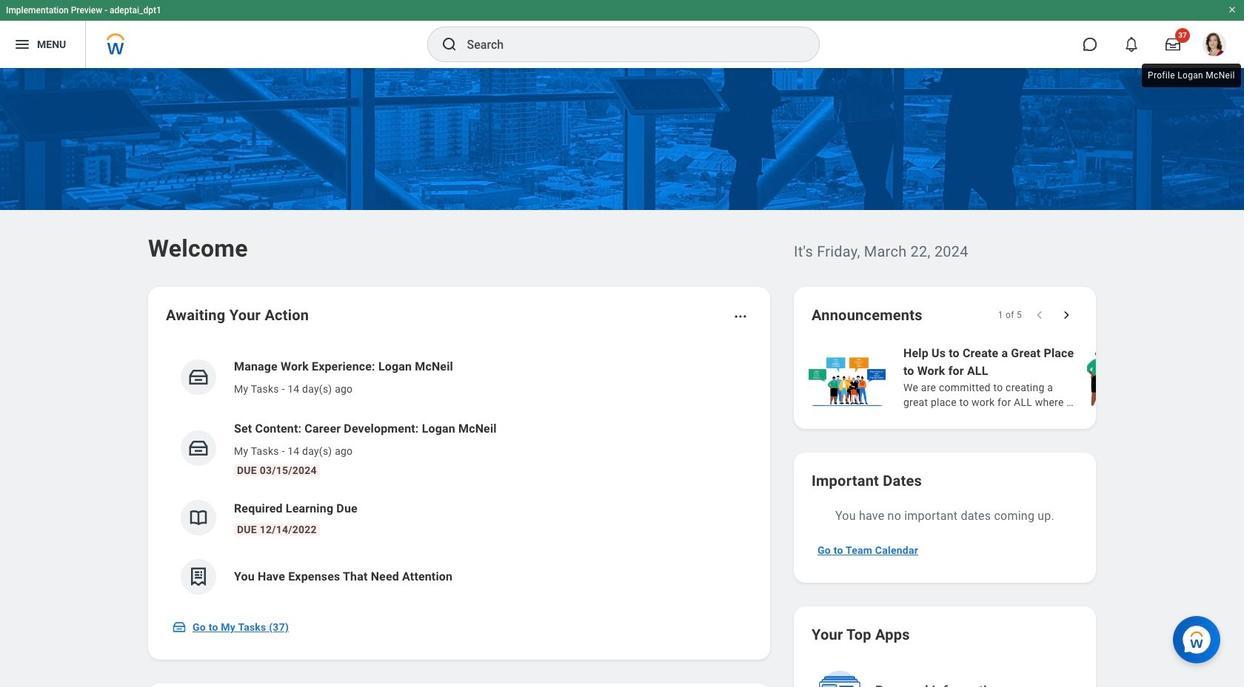 Task type: describe. For each thing, give the bounding box(es) containing it.
0 horizontal spatial list
[[166, 347, 752, 607]]

Search Workday  search field
[[467, 28, 788, 61]]

chevron right small image
[[1059, 308, 1074, 323]]

dashboard expenses image
[[187, 567, 210, 589]]

related actions image
[[733, 310, 748, 324]]

inbox image
[[187, 438, 210, 460]]



Task type: locate. For each thing, give the bounding box(es) containing it.
chevron left small image
[[1032, 308, 1047, 323]]

0 vertical spatial inbox image
[[187, 367, 210, 389]]

0 horizontal spatial inbox image
[[172, 621, 187, 635]]

1 horizontal spatial list
[[806, 344, 1244, 412]]

inbox image
[[187, 367, 210, 389], [172, 621, 187, 635]]

profile logan mcneil image
[[1203, 33, 1226, 59]]

notifications large image
[[1124, 37, 1139, 52]]

book open image
[[187, 507, 210, 529]]

close environment banner image
[[1228, 5, 1237, 14]]

justify image
[[13, 36, 31, 53]]

banner
[[0, 0, 1244, 68]]

list
[[806, 344, 1244, 412], [166, 347, 752, 607]]

status
[[998, 310, 1022, 321]]

1 vertical spatial inbox image
[[172, 621, 187, 635]]

inbox large image
[[1166, 37, 1180, 52]]

tooltip
[[1139, 61, 1244, 90]]

1 horizontal spatial inbox image
[[187, 367, 210, 389]]

search image
[[440, 36, 458, 53]]

main content
[[0, 68, 1244, 688]]



Task type: vqa. For each thing, say whether or not it's contained in the screenshot.
the top inbox image
yes



